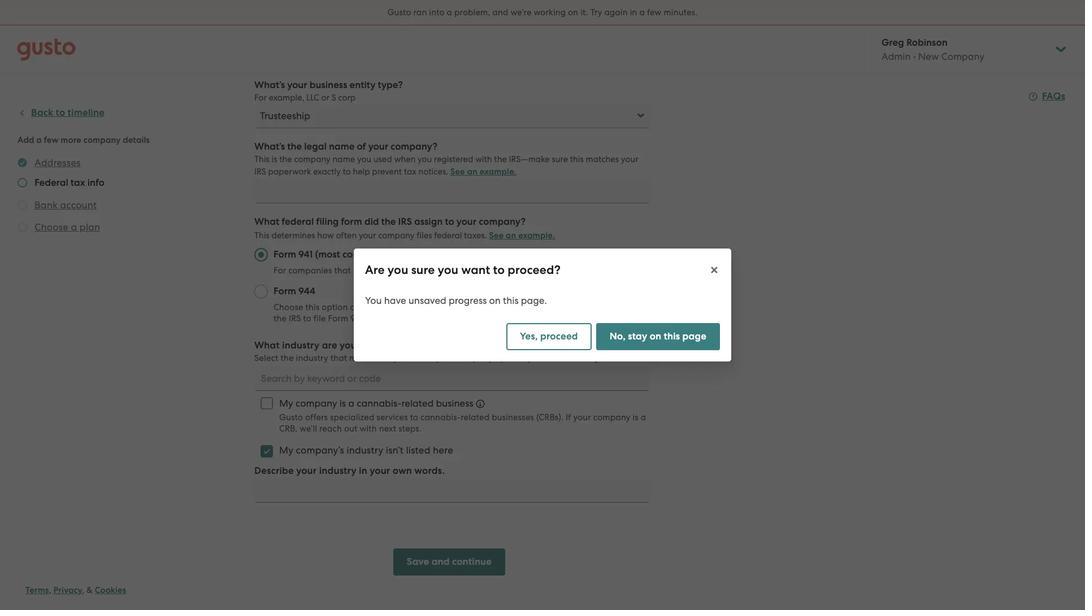 Task type: describe. For each thing, give the bounding box(es) containing it.
save and continue button
[[394, 549, 506, 576]]

used
[[374, 154, 392, 165]]

0 vertical spatial in
[[630, 7, 638, 18]]

see inside what federal filing form did the irs assign to your company? this determines how often your company files federal taxes. see an example.
[[489, 231, 504, 241]]

0 horizontal spatial file
[[314, 314, 326, 324]]

0 horizontal spatial company's
[[296, 445, 344, 457]]

this down if
[[368, 314, 382, 324]]

assign
[[415, 216, 443, 228]]

"form
[[409, 303, 433, 313]]

0 horizontal spatial related
[[402, 398, 434, 409]]

my company's industry isn't listed here
[[279, 445, 454, 457]]

to inside dialog
[[493, 263, 505, 278]]

and inside save and continue button
[[432, 557, 450, 568]]

company's inside what industry are you in? select the industry that most closely matches your company's primary business activity.
[[456, 353, 499, 364]]

year.
[[610, 314, 629, 324]]

for inside what's your business entity type? for example, llc or s corp
[[255, 93, 267, 103]]

is inside form 944 choose this option only if you see "form 944" on your irs paperwork or you were notified by the irs to file form 944 this year—this is for companies that file federal taxes once a year.
[[426, 314, 431, 324]]

industry up 'describe your industry in your own words.'
[[347, 445, 384, 457]]

taxes.
[[464, 231, 487, 241]]

minutes.
[[664, 7, 698, 18]]

your inside what's your business entity type? for example, llc or s corp
[[287, 79, 308, 91]]

we're
[[511, 7, 532, 18]]

see an example. button for what's the legal name of your company?
[[451, 165, 517, 179]]

page.
[[521, 295, 547, 307]]

are you sure you want to proceed?
[[365, 263, 561, 278]]

1 horizontal spatial and
[[493, 7, 509, 18]]

is inside this is the company name you used when you registered with the irs—make sure this matches your irs paperwork exactly to help prevent tax notices.
[[272, 154, 277, 165]]

federal right files
[[434, 231, 462, 241]]

yes, proceed
[[520, 331, 578, 343]]

activity.
[[571, 353, 602, 364]]

registered
[[434, 154, 474, 165]]

944"
[[435, 303, 453, 313]]

of
[[357, 141, 366, 153]]

in?
[[359, 340, 372, 352]]

the inside form 944 choose this option only if you see "form 944" on your irs paperwork or you were notified by the irs to file form 944 this year—this is for companies that file federal taxes once a year.
[[274, 314, 287, 324]]

file inside form 941 (most common) for companies that file federal taxes each quarter.
[[353, 266, 366, 276]]

941
[[299, 249, 313, 261]]

2 vertical spatial form
[[328, 314, 349, 324]]

working
[[534, 7, 566, 18]]

unsaved
[[409, 295, 447, 307]]

few
[[648, 7, 662, 18]]

sure inside this is the company name you used when you registered with the irs—make sure this matches your irs paperwork exactly to help prevent tax notices.
[[552, 154, 568, 165]]

form 944 choose this option only if you see "form 944" on your irs paperwork or you were notified by the irs to file form 944 this year—this is for companies that file federal taxes once a year.
[[274, 286, 640, 324]]

yes, proceed button
[[507, 324, 592, 351]]

businesses
[[492, 413, 535, 423]]

what federal filing form did the irs assign to your company? this determines how often your company files federal taxes. see an example.
[[255, 216, 556, 241]]

specialized
[[330, 413, 375, 423]]

describe your industry in your own words.
[[255, 465, 445, 477]]

that inside form 944 choose this option only if you see "form 944" on your irs paperwork or you were notified by the irs to file form 944 this year—this is for companies that file federal taxes once a year.
[[493, 314, 510, 324]]

no, stay on this page
[[610, 331, 707, 343]]

notices.
[[419, 167, 449, 177]]

to inside this is the company name you used when you registered with the irs—make sure this matches your irs paperwork exactly to help prevent tax notices.
[[343, 167, 351, 177]]

you
[[365, 295, 382, 307]]

when
[[394, 154, 416, 165]]

0 vertical spatial an
[[467, 167, 478, 177]]

or inside what's your business entity type? for example, llc or s corp
[[322, 93, 330, 103]]

continue
[[452, 557, 492, 568]]

option
[[322, 303, 348, 313]]

common)
[[343, 249, 385, 261]]

once
[[581, 314, 600, 324]]

matches inside this is the company name you used when you registered with the irs—make sure this matches your irs paperwork exactly to help prevent tax notices.
[[586, 154, 619, 165]]

0 horizontal spatial cannabis-
[[357, 398, 402, 409]]

my for my company is a cannabis-related business
[[279, 398, 293, 409]]

what's for what's the legal name of your company?
[[255, 141, 285, 153]]

1 , from the left
[[49, 586, 51, 596]]

to inside what federal filing form did the irs assign to your company? this determines how often your company files federal taxes. see an example.
[[445, 216, 455, 228]]

next
[[379, 424, 397, 434]]

0 horizontal spatial in
[[359, 465, 368, 477]]

privacy
[[53, 586, 82, 596]]

did
[[365, 216, 379, 228]]

industry down my company's industry isn't listed here
[[319, 465, 357, 477]]

you left were
[[559, 303, 573, 313]]

reach
[[320, 424, 342, 434]]

own
[[393, 465, 412, 477]]

files
[[417, 231, 432, 241]]

taxes inside form 944 choose this option only if you see "form 944" on your irs paperwork or you were notified by the irs to file form 944 this year—this is for companies that file federal taxes once a year.
[[557, 314, 578, 324]]

1 horizontal spatial 944
[[351, 314, 366, 324]]

on left it.
[[568, 7, 579, 18]]

entity
[[350, 79, 376, 91]]

page
[[683, 331, 707, 343]]

each
[[422, 266, 442, 276]]

this inside what federal filing form did the irs assign to your company? this determines how often your company files federal taxes. see an example.
[[255, 231, 270, 241]]

that inside what industry are you in? select the industry that most closely matches your company's primary business activity.
[[331, 353, 347, 364]]

by
[[630, 303, 640, 313]]

with inside this is the company name you used when you registered with the irs—make sure this matches your irs paperwork exactly to help prevent tax notices.
[[476, 154, 492, 165]]

cookies button
[[95, 584, 126, 598]]

what's for what's your business entity type? for example, llc or s corp
[[255, 79, 285, 91]]

again
[[605, 7, 628, 18]]

this inside this is the company name you used when you registered with the irs—make sure this matches your irs paperwork exactly to help prevent tax notices.
[[255, 154, 270, 165]]

closely
[[371, 353, 398, 364]]

what for industry
[[255, 340, 280, 352]]

paperwork inside this is the company name you used when you registered with the irs—make sure this matches your irs paperwork exactly to help prevent tax notices.
[[268, 167, 311, 177]]

name inside this is the company name you used when you registered with the irs—make sure this matches your irs paperwork exactly to help prevent tax notices.
[[333, 154, 355, 165]]

a inside gusto offers specialized services to cannabis-related businesses (crbs). if your company is a crb, we'll reach out with next steps.
[[641, 413, 647, 423]]

filing
[[316, 216, 339, 228]]

this inside this is the company name you used when you registered with the irs—make sure this matches your irs paperwork exactly to help prevent tax notices.
[[571, 154, 584, 165]]

we'll
[[300, 424, 317, 434]]

industry down "are"
[[296, 353, 329, 364]]

company inside gusto offers specialized services to cannabis-related businesses (crbs). if your company is a crb, we'll reach out with next steps.
[[594, 413, 631, 423]]

My company's industry isn't listed here checkbox
[[255, 439, 279, 464]]

type?
[[378, 79, 403, 91]]

isn't
[[386, 445, 404, 457]]

2 vertical spatial business
[[436, 398, 474, 409]]

example. inside what federal filing form did the irs assign to your company? this determines how often your company files federal taxes. see an example.
[[519, 231, 556, 241]]

determines
[[272, 231, 315, 241]]

the inside what industry are you in? select the industry that most closely matches your company's primary business activity.
[[281, 353, 294, 364]]

your inside form 944 choose this option only if you see "form 944" on your irs paperwork or you were notified by the irs to file form 944 this year—this is for companies that file federal taxes once a year.
[[468, 303, 485, 313]]

form
[[341, 216, 362, 228]]

yes,
[[520, 331, 538, 343]]

to inside gusto offers specialized services to cannabis-related businesses (crbs). if your company is a crb, we'll reach out with next steps.
[[410, 413, 419, 423]]

crb,
[[279, 424, 298, 434]]

for inside form 941 (most common) for companies that file federal taxes each quarter.
[[274, 266, 286, 276]]

on inside button
[[650, 331, 662, 343]]

out
[[344, 424, 358, 434]]

your inside what industry are you in? select the industry that most closely matches your company's primary business activity.
[[436, 353, 454, 364]]

account menu element
[[868, 25, 1069, 74]]

(most
[[315, 249, 340, 261]]

home image
[[17, 38, 76, 61]]

example. inside popup button
[[480, 167, 517, 177]]

related inside gusto offers specialized services to cannabis-related businesses (crbs). if your company is a crb, we'll reach out with next steps.
[[461, 413, 490, 423]]

is inside gusto offers specialized services to cannabis-related businesses (crbs). if your company is a crb, we'll reach out with next steps.
[[633, 413, 639, 423]]

paperwork inside form 944 choose this option only if you see "form 944" on your irs paperwork or you were notified by the irs to file form 944 this year—this is for companies that file federal taxes once a year.
[[502, 303, 546, 313]]

are
[[365, 263, 385, 278]]

company? inside what federal filing form did the irs assign to your company? this determines how often your company files federal taxes. see an example.
[[479, 216, 526, 228]]

gusto offers specialized services to cannabis-related businesses (crbs). if your company is a crb, we'll reach out with next steps.
[[279, 413, 647, 434]]

irs—make
[[509, 154, 550, 165]]

year—this
[[384, 314, 423, 324]]

cannabis- inside gusto offers specialized services to cannabis-related businesses (crbs). if your company is a crb, we'll reach out with next steps.
[[421, 413, 461, 423]]

exactly
[[313, 167, 341, 177]]

no,
[[610, 331, 626, 343]]

business inside what's your business entity type? for example, llc or s corp
[[310, 79, 348, 91]]

business inside what industry are you in? select the industry that most closely matches your company's primary business activity.
[[535, 353, 568, 364]]

your inside gusto offers specialized services to cannabis-related businesses (crbs). if your company is a crb, we'll reach out with next steps.
[[574, 413, 592, 423]]

only
[[350, 303, 367, 313]]

to inside form 944 choose this option only if you see "form 944" on your irs paperwork or you were notified by the irs to file form 944 this year—this is for companies that file federal taxes once a year.
[[303, 314, 312, 324]]

gusto ran into a problem, and we're working on it. try again in a few minutes.
[[388, 7, 698, 18]]

no, stay on this page button
[[597, 324, 721, 351]]

primary
[[501, 353, 532, 364]]

are
[[322, 340, 338, 352]]

terms
[[25, 586, 49, 596]]

want
[[462, 263, 491, 278]]



Task type: vqa. For each thing, say whether or not it's contained in the screenshot.
1st What from the bottom of the page
yes



Task type: locate. For each thing, give the bounding box(es) containing it.
or right page.
[[548, 303, 556, 313]]

0 vertical spatial taxes
[[399, 266, 420, 276]]

0 horizontal spatial sure
[[412, 263, 435, 278]]

1 vertical spatial 944
[[351, 314, 366, 324]]

None radio
[[255, 285, 268, 299]]

1 horizontal spatial matches
[[586, 154, 619, 165]]

sure
[[552, 154, 568, 165], [412, 263, 435, 278]]

0 horizontal spatial or
[[322, 93, 330, 103]]

1 vertical spatial this
[[255, 231, 270, 241]]

paperwork down legal
[[268, 167, 311, 177]]

1 vertical spatial see
[[489, 231, 504, 241]]

with
[[476, 154, 492, 165], [360, 424, 377, 434]]

with right the out
[[360, 424, 377, 434]]

companies down the progress
[[447, 314, 491, 324]]

tax
[[404, 167, 417, 177]]

sure inside dialog
[[412, 263, 435, 278]]

federal inside form 944 choose this option only if you see "form 944" on your irs paperwork or you were notified by the irs to file form 944 this year—this is for companies that file federal taxes once a year.
[[526, 314, 555, 324]]

company? up taxes.
[[479, 216, 526, 228]]

sure right irs—make
[[552, 154, 568, 165]]

0 vertical spatial see
[[451, 167, 465, 177]]

you up notices.
[[418, 154, 432, 165]]

on right the progress
[[490, 295, 501, 307]]

1 horizontal spatial with
[[476, 154, 492, 165]]

on right stay
[[650, 331, 662, 343]]

what inside what federal filing form did the irs assign to your company? this determines how often your company files federal taxes. see an example.
[[255, 216, 279, 228]]

company up offers
[[296, 398, 337, 409]]

1 horizontal spatial company?
[[479, 216, 526, 228]]

a
[[447, 7, 453, 18], [640, 7, 645, 18], [602, 314, 608, 324], [349, 398, 355, 409], [641, 413, 647, 423]]

1 horizontal spatial companies
[[447, 314, 491, 324]]

2 vertical spatial that
[[331, 353, 347, 364]]

in right the again
[[630, 7, 638, 18]]

0 vertical spatial and
[[493, 7, 509, 18]]

you
[[357, 154, 372, 165], [418, 154, 432, 165], [388, 263, 409, 278], [438, 263, 459, 278], [377, 303, 391, 313], [559, 303, 573, 313], [340, 340, 357, 352]]

or
[[322, 93, 330, 103], [548, 303, 556, 313]]

None radio
[[255, 248, 268, 262]]

1 horizontal spatial related
[[461, 413, 490, 423]]

file
[[353, 266, 366, 276], [314, 314, 326, 324], [512, 314, 524, 324]]

progress
[[449, 295, 487, 307]]

1 vertical spatial what's
[[255, 141, 285, 153]]

your
[[287, 79, 308, 91], [369, 141, 389, 153], [621, 154, 639, 165], [457, 216, 477, 228], [359, 231, 376, 241], [468, 303, 485, 313], [436, 353, 454, 364], [574, 413, 592, 423], [296, 465, 317, 477], [370, 465, 391, 477]]

0 vertical spatial for
[[255, 93, 267, 103]]

944 up choose
[[299, 286, 316, 297]]

company? up when
[[391, 141, 438, 153]]

1 vertical spatial and
[[432, 557, 450, 568]]

example. up proceed?
[[519, 231, 556, 241]]

this inside button
[[664, 331, 681, 343]]

0 horizontal spatial paperwork
[[268, 167, 311, 177]]

&
[[87, 586, 93, 596]]

company right if
[[594, 413, 631, 423]]

taxes left the 'each'
[[399, 266, 420, 276]]

company down legal
[[294, 154, 331, 165]]

example. down irs—make
[[480, 167, 517, 177]]

for left example,
[[255, 93, 267, 103]]

you up most
[[340, 340, 357, 352]]

or inside form 944 choose this option only if you see "form 944" on your irs paperwork or you were notified by the irs to file form 944 this year—this is for companies that file federal taxes once a year.
[[548, 303, 556, 313]]

form down option at left
[[328, 314, 349, 324]]

to right want
[[493, 263, 505, 278]]

company left files
[[378, 231, 415, 241]]

gusto up crb,
[[279, 413, 303, 423]]

is
[[272, 154, 277, 165], [426, 314, 431, 324], [340, 398, 346, 409], [633, 413, 639, 423]]

you have unsaved progress on this page.
[[365, 295, 547, 307]]

0 vertical spatial matches
[[586, 154, 619, 165]]

irs inside this is the company name you used when you registered with the irs—make sure this matches your irs paperwork exactly to help prevent tax notices.
[[255, 167, 266, 177]]

cookies
[[95, 586, 126, 596]]

1 vertical spatial what
[[255, 340, 280, 352]]

try
[[591, 7, 603, 18]]

to up steps. at bottom
[[410, 413, 419, 423]]

1 vertical spatial with
[[360, 424, 377, 434]]

1 vertical spatial example.
[[519, 231, 556, 241]]

privacy link
[[53, 586, 82, 596]]

1 vertical spatial or
[[548, 303, 556, 313]]

select
[[255, 353, 279, 364]]

see inside popup button
[[451, 167, 465, 177]]

2 horizontal spatial business
[[535, 353, 568, 364]]

proceed?
[[508, 263, 561, 278]]

gusto for gusto offers specialized services to cannabis-related businesses (crbs). if your company is a crb, we'll reach out with next steps.
[[279, 413, 303, 423]]

see an example. button for what federal filing form did the irs assign to your company?
[[489, 229, 556, 243]]

0 horizontal spatial matches
[[400, 353, 434, 364]]

with inside gusto offers specialized services to cannabis-related businesses (crbs). if your company is a crb, we'll reach out with next steps.
[[360, 424, 377, 434]]

file up the yes,
[[512, 314, 524, 324]]

0 vertical spatial related
[[402, 398, 434, 409]]

steps.
[[399, 424, 422, 434]]

federal up determines on the top left of the page
[[282, 216, 314, 228]]

this is the company name you used when you registered with the irs—make sure this matches your irs paperwork exactly to help prevent tax notices.
[[255, 154, 639, 177]]

what's the legal name of your company?
[[255, 141, 438, 153]]

0 vertical spatial or
[[322, 93, 330, 103]]

form for form 944
[[274, 286, 296, 297]]

what industry are you in? select the industry that most closely matches your company's primary business activity.
[[255, 340, 602, 364]]

save
[[407, 557, 429, 568]]

your inside this is the company name you used when you registered with the irs—make sure this matches your irs paperwork exactly to help prevent tax notices.
[[621, 154, 639, 165]]

the inside what federal filing form did the irs assign to your company? this determines how often your company files federal taxes. see an example.
[[382, 216, 396, 228]]

this left page.
[[503, 295, 519, 307]]

are you sure you want to proceed? dialog
[[354, 249, 732, 362]]

cannabis- up services
[[357, 398, 402, 409]]

1 vertical spatial for
[[274, 266, 286, 276]]

2 this from the top
[[255, 231, 270, 241]]

what up the select
[[255, 340, 280, 352]]

listed
[[406, 445, 431, 457]]

if
[[369, 303, 375, 313]]

1 horizontal spatial for
[[274, 266, 286, 276]]

on inside form 944 choose this option only if you see "form 944" on your irs paperwork or you were notified by the irs to file form 944 this year—this is for companies that file federal taxes once a year.
[[455, 303, 465, 313]]

what inside what industry are you in? select the industry that most closely matches your company's primary business activity.
[[255, 340, 280, 352]]

0 vertical spatial form
[[274, 249, 296, 261]]

1 vertical spatial company?
[[479, 216, 526, 228]]

1 what from the top
[[255, 216, 279, 228]]

1 horizontal spatial example.
[[519, 231, 556, 241]]

terms , privacy , & cookies
[[25, 586, 126, 596]]

form inside form 941 (most common) for companies that file federal taxes each quarter.
[[274, 249, 296, 261]]

my down crb,
[[279, 445, 294, 457]]

1 what's from the top
[[255, 79, 285, 91]]

irs inside what federal filing form did the irs assign to your company? this determines how often your company files federal taxes. see an example.
[[398, 216, 412, 228]]

or left s
[[322, 93, 330, 103]]

the
[[287, 141, 302, 153], [279, 154, 292, 165], [494, 154, 507, 165], [382, 216, 396, 228], [274, 314, 287, 324], [281, 353, 294, 364]]

0 horizontal spatial for
[[255, 93, 267, 103]]

1 vertical spatial taxes
[[557, 314, 578, 324]]

with up see an example.
[[476, 154, 492, 165]]

0 horizontal spatial company?
[[391, 141, 438, 153]]

see right taxes.
[[489, 231, 504, 241]]

related left businesses
[[461, 413, 490, 423]]

0 horizontal spatial taxes
[[399, 266, 420, 276]]

company inside what federal filing form did the irs assign to your company? this determines how often your company files federal taxes. see an example.
[[378, 231, 415, 241]]

0 horizontal spatial and
[[432, 557, 450, 568]]

form up choose
[[274, 286, 296, 297]]

1 horizontal spatial ,
[[82, 586, 84, 596]]

0 vertical spatial company's
[[456, 353, 499, 364]]

1 horizontal spatial file
[[353, 266, 366, 276]]

my up crb,
[[279, 398, 293, 409]]

companies inside form 941 (most common) for companies that file federal taxes each quarter.
[[289, 266, 332, 276]]

an inside what federal filing form did the irs assign to your company? this determines how often your company files federal taxes. see an example.
[[506, 231, 517, 241]]

1 horizontal spatial see
[[489, 231, 504, 241]]

an right taxes.
[[506, 231, 517, 241]]

federal down common)
[[368, 266, 397, 276]]

example,
[[269, 93, 305, 103]]

form
[[274, 249, 296, 261], [274, 286, 296, 297], [328, 314, 349, 324]]

that down "are"
[[331, 353, 347, 364]]

see
[[451, 167, 465, 177], [489, 231, 504, 241]]

business up gusto offers specialized services to cannabis-related businesses (crbs). if your company is a crb, we'll reach out with next steps.
[[436, 398, 474, 409]]

what's left legal
[[255, 141, 285, 153]]

1 vertical spatial gusto
[[279, 413, 303, 423]]

0 vertical spatial sure
[[552, 154, 568, 165]]

my for my company's industry isn't listed here
[[279, 445, 294, 457]]

0 vertical spatial name
[[329, 141, 355, 153]]

0 horizontal spatial with
[[360, 424, 377, 434]]

file down common)
[[353, 266, 366, 276]]

0 vertical spatial business
[[310, 79, 348, 91]]

an down registered
[[467, 167, 478, 177]]

federal down page.
[[526, 314, 555, 324]]

you right if
[[377, 303, 391, 313]]

companies down 941
[[289, 266, 332, 276]]

matches inside what industry are you in? select the industry that most closely matches your company's primary business activity.
[[400, 353, 434, 364]]

llc
[[307, 93, 319, 103]]

1 vertical spatial form
[[274, 286, 296, 297]]

gusto inside gusto offers specialized services to cannabis-related businesses (crbs). if your company is a crb, we'll reach out with next steps.
[[279, 413, 303, 423]]

often
[[336, 231, 357, 241]]

this right irs—make
[[571, 154, 584, 165]]

to down choose
[[303, 314, 312, 324]]

file down option at left
[[314, 314, 326, 324]]

gusto left the ran on the top left of page
[[388, 7, 412, 18]]

see an example.
[[451, 167, 517, 177]]

1 horizontal spatial sure
[[552, 154, 568, 165]]

0 vertical spatial paperwork
[[268, 167, 311, 177]]

proceed
[[541, 331, 578, 343]]

business
[[310, 79, 348, 91], [535, 353, 568, 364], [436, 398, 474, 409]]

944 down only
[[351, 314, 366, 324]]

services
[[377, 413, 408, 423]]

see
[[394, 303, 407, 313]]

company
[[294, 154, 331, 165], [378, 231, 415, 241], [296, 398, 337, 409], [594, 413, 631, 423]]

0 vertical spatial my
[[279, 398, 293, 409]]

1 horizontal spatial company's
[[456, 353, 499, 364]]

0 vertical spatial what's
[[255, 79, 285, 91]]

1 vertical spatial name
[[333, 154, 355, 165]]

describe
[[255, 465, 294, 477]]

1 vertical spatial company's
[[296, 445, 344, 457]]

2 my from the top
[[279, 445, 294, 457]]

to right assign
[[445, 216, 455, 228]]

company's left primary
[[456, 353, 499, 364]]

that inside form 941 (most common) for companies that file federal taxes each quarter.
[[334, 266, 351, 276]]

that up primary
[[493, 314, 510, 324]]

on right 944" at left
[[455, 303, 465, 313]]

you inside what industry are you in? select the industry that most closely matches your company's primary business activity.
[[340, 340, 357, 352]]

1 horizontal spatial taxes
[[557, 314, 578, 324]]

0 vertical spatial this
[[255, 154, 270, 165]]

in down my company's industry isn't listed here
[[359, 465, 368, 477]]

see an example. button up proceed?
[[489, 229, 556, 243]]

cannabis- up steps. at bottom
[[421, 413, 461, 423]]

problem,
[[455, 7, 491, 18]]

0 horizontal spatial example.
[[480, 167, 517, 177]]

form for form 941 (most common)
[[274, 249, 296, 261]]

1 horizontal spatial or
[[548, 303, 556, 313]]

gusto for gusto ran into a problem, and we're working on it. try again in a few minutes.
[[388, 7, 412, 18]]

my company is a cannabis-related business
[[279, 398, 474, 409]]

1 vertical spatial matches
[[400, 353, 434, 364]]

1 my from the top
[[279, 398, 293, 409]]

legal
[[304, 141, 327, 153]]

2 horizontal spatial file
[[512, 314, 524, 324]]

2 what's from the top
[[255, 141, 285, 153]]

paperwork up the yes,
[[502, 303, 546, 313]]

help
[[353, 167, 370, 177]]

and right save
[[432, 557, 450, 568]]

industry
[[282, 340, 320, 352], [296, 353, 329, 364], [347, 445, 384, 457], [319, 465, 357, 477]]

see down registered
[[451, 167, 465, 177]]

ran
[[414, 7, 427, 18]]

, left privacy
[[49, 586, 51, 596]]

what's up example,
[[255, 79, 285, 91]]

1 vertical spatial in
[[359, 465, 368, 477]]

business up s
[[310, 79, 348, 91]]

see an example. button down registered
[[451, 165, 517, 179]]

0 horizontal spatial an
[[467, 167, 478, 177]]

0 vertical spatial companies
[[289, 266, 332, 276]]

name
[[329, 141, 355, 153], [333, 154, 355, 165]]

taxes up proceed
[[557, 314, 578, 324]]

0 vertical spatial that
[[334, 266, 351, 276]]

1 vertical spatial cannabis-
[[421, 413, 461, 423]]

sure up the unsaved
[[412, 263, 435, 278]]

taxes inside form 941 (most common) for companies that file federal taxes each quarter.
[[399, 266, 420, 276]]

for down determines on the top left of the page
[[274, 266, 286, 276]]

None checkbox
[[255, 391, 279, 416]]

words.
[[415, 465, 445, 477]]

company inside this is the company name you used when you registered with the irs—make sure this matches your irs paperwork exactly to help prevent tax notices.
[[294, 154, 331, 165]]

companies inside form 944 choose this option only if you see "form 944" on your irs paperwork or you were notified by the irs to file form 944 this year—this is for companies that file federal taxes once a year.
[[447, 314, 491, 324]]

1 vertical spatial related
[[461, 413, 490, 423]]

prevent
[[372, 167, 402, 177]]

federal inside form 941 (most common) for companies that file federal taxes each quarter.
[[368, 266, 397, 276]]

1 vertical spatial an
[[506, 231, 517, 241]]

2 what from the top
[[255, 340, 280, 352]]

1 vertical spatial paperwork
[[502, 303, 546, 313]]

what up determines on the top left of the page
[[255, 216, 279, 228]]

0 vertical spatial gusto
[[388, 7, 412, 18]]

s
[[332, 93, 336, 103]]

1 vertical spatial companies
[[447, 314, 491, 324]]

paperwork
[[268, 167, 311, 177], [502, 303, 546, 313]]

0 vertical spatial see an example. button
[[451, 165, 517, 179]]

for
[[434, 314, 445, 324]]

related up steps. at bottom
[[402, 398, 434, 409]]

what's inside what's your business entity type? for example, llc or s corp
[[255, 79, 285, 91]]

1 vertical spatial business
[[535, 353, 568, 364]]

into
[[429, 7, 445, 18]]

company's down the reach
[[296, 445, 344, 457]]

0 horizontal spatial see
[[451, 167, 465, 177]]

this left option at left
[[306, 303, 320, 313]]

it.
[[581, 7, 589, 18]]

industry left "are"
[[282, 340, 320, 352]]

most
[[350, 353, 369, 364]]

matches
[[586, 154, 619, 165], [400, 353, 434, 364]]

0 vertical spatial company?
[[391, 141, 438, 153]]

this
[[255, 154, 270, 165], [255, 231, 270, 241]]

Describe your industry in your own words. field
[[255, 478, 650, 503]]

this left page
[[664, 331, 681, 343]]

company's
[[456, 353, 499, 364], [296, 445, 344, 457]]

1 vertical spatial sure
[[412, 263, 435, 278]]

how
[[317, 231, 334, 241]]

you right are
[[388, 263, 409, 278]]

0 horizontal spatial gusto
[[279, 413, 303, 423]]

1 this from the top
[[255, 154, 270, 165]]

faqs button
[[1029, 90, 1066, 103]]

1 horizontal spatial in
[[630, 7, 638, 18]]

0 horizontal spatial business
[[310, 79, 348, 91]]

1 vertical spatial that
[[493, 314, 510, 324]]

1 vertical spatial my
[[279, 445, 294, 457]]

what's your business entity type? for example, llc or s corp
[[255, 79, 403, 103]]

2 , from the left
[[82, 586, 84, 596]]

to left help
[[343, 167, 351, 177]]

1 horizontal spatial business
[[436, 398, 474, 409]]

offers
[[305, 413, 328, 423]]

1 horizontal spatial paperwork
[[502, 303, 546, 313]]

notified
[[597, 303, 628, 313]]

a inside form 944 choose this option only if you see "form 944" on your irs paperwork or you were notified by the irs to file form 944 this year—this is for companies that file federal taxes once a year.
[[602, 314, 608, 324]]

1 horizontal spatial an
[[506, 231, 517, 241]]

0 vertical spatial example.
[[480, 167, 517, 177]]

and left we're at left top
[[493, 7, 509, 18]]

this
[[571, 154, 584, 165], [503, 295, 519, 307], [306, 303, 320, 313], [368, 314, 382, 324], [664, 331, 681, 343]]

0 horizontal spatial 944
[[299, 286, 316, 297]]

What's the legal name of your company? text field
[[255, 179, 650, 204]]

name left of at the top of the page
[[329, 141, 355, 153]]

0 vertical spatial cannabis-
[[357, 398, 402, 409]]

corp
[[338, 93, 356, 103]]

0 vertical spatial 944
[[299, 286, 316, 297]]

business down yes, proceed button on the bottom
[[535, 353, 568, 364]]

0 vertical spatial what
[[255, 216, 279, 228]]

form down determines on the top left of the page
[[274, 249, 296, 261]]

name down what's the legal name of your company?
[[333, 154, 355, 165]]

that down (most
[[334, 266, 351, 276]]

if
[[566, 413, 572, 423]]

quarter.
[[444, 266, 476, 276]]

what for federal
[[255, 216, 279, 228]]

you left want
[[438, 263, 459, 278]]

, left &
[[82, 586, 84, 596]]

0 horizontal spatial ,
[[49, 586, 51, 596]]

1 horizontal spatial cannabis-
[[421, 413, 461, 423]]

you up help
[[357, 154, 372, 165]]



